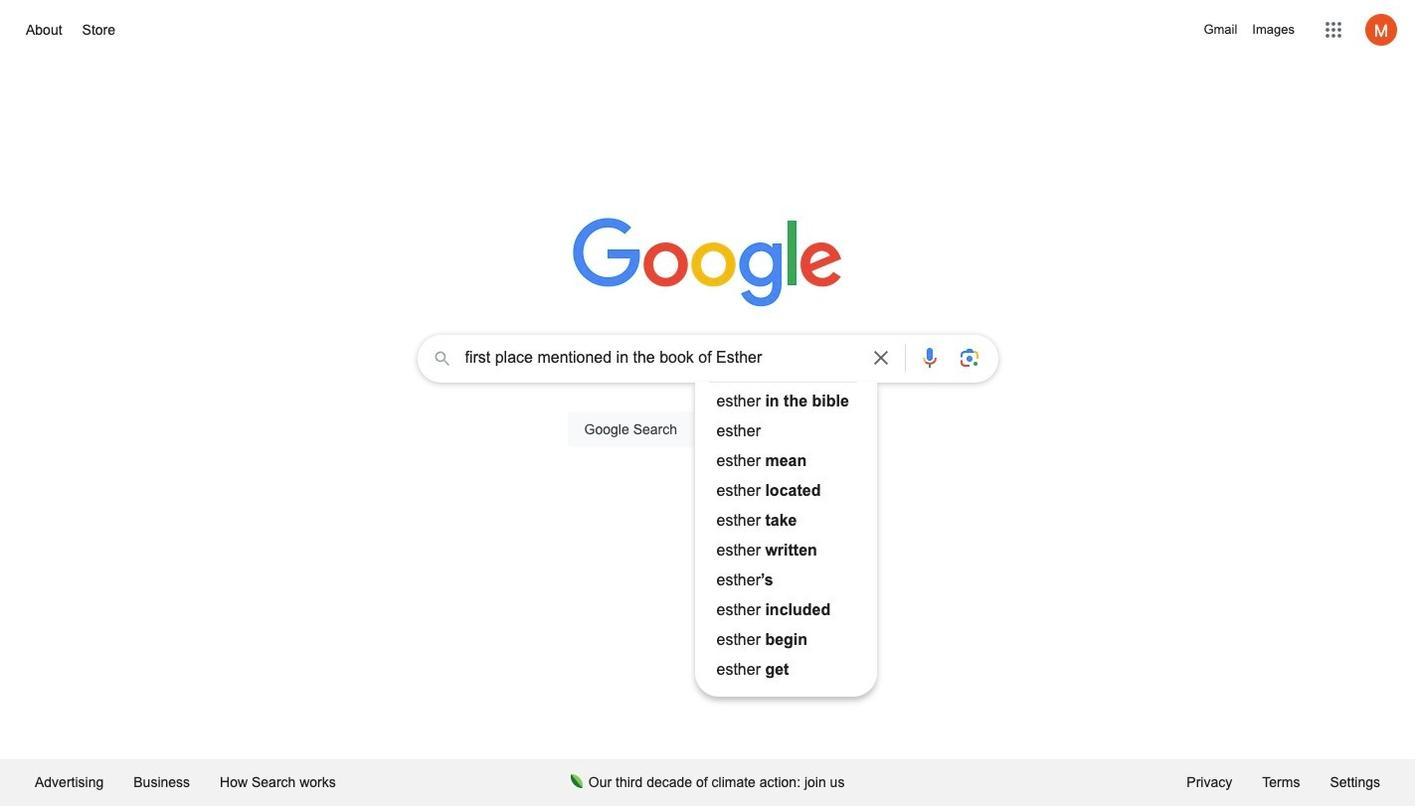 Task type: vqa. For each thing, say whether or not it's contained in the screenshot.
second , 216 US dollars element
no



Task type: locate. For each thing, give the bounding box(es) containing it.
google image
[[573, 218, 843, 309]]

None search field
[[20, 329, 1396, 697]]

list box
[[695, 387, 877, 685]]

search by image image
[[958, 346, 981, 370]]



Task type: describe. For each thing, give the bounding box(es) containing it.
Search text field
[[465, 347, 857, 374]]

search by voice image
[[918, 346, 942, 370]]



